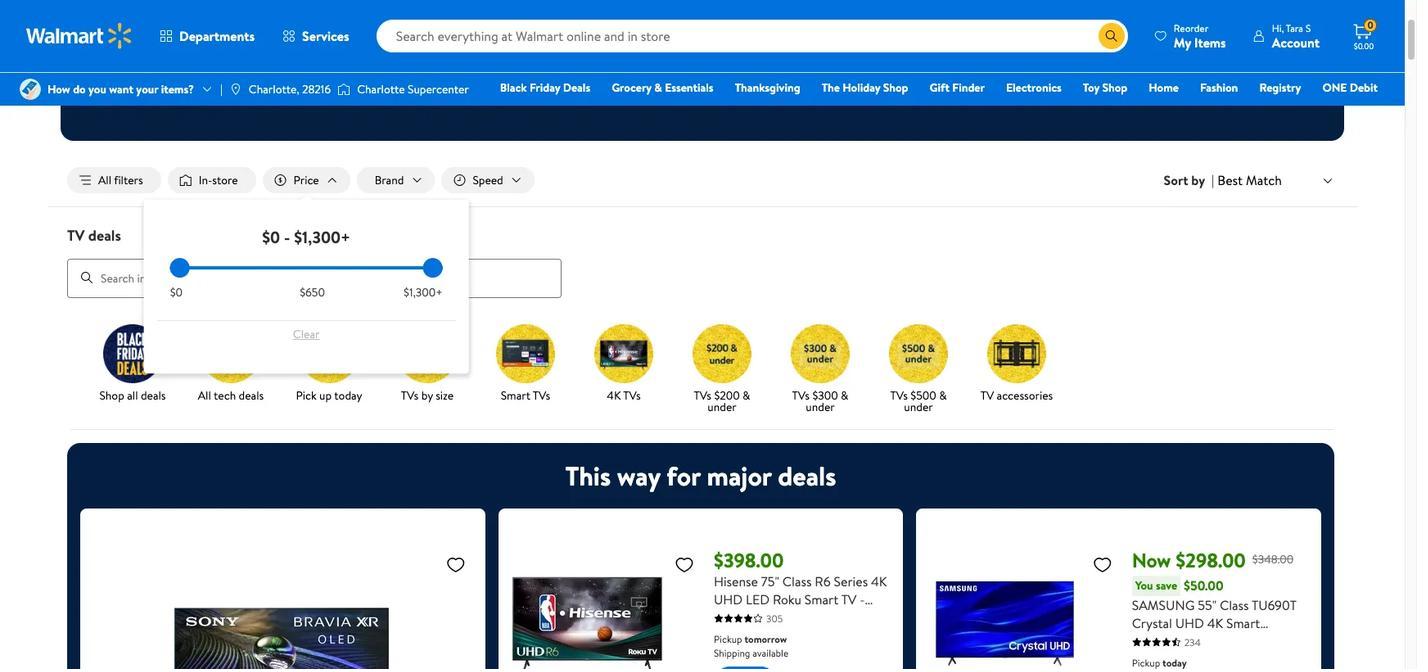 Task type: vqa. For each thing, say whether or not it's contained in the screenshot.
Hi, Tara S Account
yes



Task type: describe. For each thing, give the bounding box(es) containing it.
& right grocery
[[655, 79, 662, 96]]

sort
[[1164, 171, 1189, 189]]

tvs for tvs $200 & under
[[694, 387, 712, 403]]

(new) for you
[[1132, 650, 1167, 668]]

speed
[[473, 172, 504, 188]]

major
[[707, 458, 772, 494]]

$0 for $0
[[170, 284, 183, 301]]

tvs $500 & under image
[[889, 324, 948, 383]]

deals inside all tech deals link
[[239, 387, 264, 403]]

1 vertical spatial $1,300+
[[404, 284, 443, 301]]

all filters button
[[67, 167, 161, 193]]

$0 range field
[[170, 266, 443, 270]]

fashion link
[[1193, 79, 1246, 97]]

fashion
[[1201, 79, 1239, 96]]

want
[[109, 81, 134, 97]]

it!
[[836, 48, 855, 76]]

pick up today
[[296, 387, 362, 403]]

add to favorites list, hisense 75" class r6 series 4k uhd led roku smart tv - 75r6030k (new) image
[[675, 554, 695, 575]]

toy
[[1083, 79, 1100, 96]]

$200
[[715, 387, 740, 403]]

crystal
[[1132, 614, 1173, 632]]

sort and filter section element
[[48, 154, 1358, 206]]

tv for tv deals
[[67, 225, 85, 246]]

walmart image
[[26, 23, 133, 49]]

the holiday shop link
[[815, 79, 916, 97]]

services button
[[269, 16, 363, 56]]

$300
[[813, 387, 838, 403]]

finder
[[953, 79, 985, 96]]

all tech deals image
[[201, 324, 260, 383]]

deals right major
[[778, 458, 837, 494]]

0 vertical spatial available
[[832, 89, 868, 103]]

charlotte
[[357, 81, 405, 97]]

under for $500
[[904, 399, 933, 415]]

one
[[1323, 79, 1348, 96]]

charlotte supercenter
[[357, 81, 469, 97]]

tomorrow
[[745, 632, 787, 646]]

Search in TV deals search field
[[67, 258, 562, 298]]

tu690t
[[1252, 596, 1297, 614]]

save
[[1156, 577, 1178, 593]]

under for $300
[[806, 399, 835, 415]]

tvs $500 & under
[[891, 387, 947, 415]]

home
[[1149, 79, 1179, 96]]

$1300 range field
[[170, 266, 443, 270]]

305
[[767, 611, 783, 625]]

roku
[[773, 590, 802, 608]]

0 vertical spatial smart
[[501, 387, 531, 403]]

Walmart Site-Wide search field
[[376, 20, 1129, 52]]

savings.
[[586, 48, 653, 76]]

thanksgiving link
[[728, 79, 808, 97]]

supplies
[[606, 89, 640, 103]]

toy shop
[[1083, 79, 1128, 96]]

items
[[1195, 33, 1227, 51]]

gifts.
[[692, 48, 736, 76]]

tech
[[214, 387, 236, 403]]

tvs by size
[[401, 387, 454, 403]]

sort by |
[[1164, 171, 1215, 189]]

the
[[822, 79, 840, 96]]

walmart black friday deals for days image
[[552, 0, 853, 29]]

4k inside the $398.00 hisense 75" class r6 series 4k uhd led roku smart tv - 75r6030k (new)
[[871, 572, 887, 590]]

tv mounts image
[[988, 324, 1047, 383]]

grocery & essentials link
[[605, 79, 721, 97]]

way
[[617, 458, 661, 494]]

0
[[1368, 18, 1374, 32]]

you save $50.00 samsung 55" class tu690t crystal uhd 4k smart television - un55tu690tfxza (new)
[[1132, 577, 1307, 668]]

all for all filters
[[98, 172, 111, 188]]

r6
[[815, 572, 831, 590]]

brand
[[375, 172, 404, 188]]

limited
[[500, 89, 532, 103]]

28216
[[302, 81, 331, 97]]

your
[[136, 81, 158, 97]]

thanksgiving
[[735, 79, 801, 96]]

charlotte,
[[249, 81, 300, 97]]

store.
[[882, 89, 906, 103]]

tv accessories
[[981, 387, 1053, 403]]

this
[[566, 458, 611, 494]]

pick up today image
[[300, 324, 359, 383]]

in-store
[[199, 172, 238, 188]]

tvs for tvs by size
[[401, 387, 419, 403]]

0 horizontal spatial -
[[284, 226, 290, 248]]

account
[[1273, 33, 1320, 51]]

under for $200
[[708, 399, 737, 415]]

uhd inside you save $50.00 samsung 55" class tu690t crystal uhd 4k smart television - un55tu690tfxza (new)
[[1176, 614, 1205, 632]]

by for sort
[[1192, 171, 1206, 189]]

miss
[[794, 48, 831, 76]]

services
[[302, 27, 349, 45]]

brand button
[[357, 167, 435, 193]]

now
[[1132, 546, 1172, 574]]

walmart+
[[1330, 102, 1378, 119]]

search image
[[80, 271, 93, 284]]

grocery
[[612, 79, 652, 96]]

$650
[[300, 284, 325, 301]]

select
[[728, 89, 755, 103]]

$398.00
[[714, 546, 784, 574]]

un55tu690tfxza
[[1198, 632, 1307, 650]]

$298.00
[[1176, 546, 1246, 574]]

departments
[[179, 27, 255, 45]]

television
[[1132, 632, 1187, 650]]

up
[[320, 387, 332, 403]]

epic savings. top gifts. don't miss it!
[[544, 48, 855, 76]]

s
[[1306, 21, 1312, 35]]

deals inside shop all deals link
[[141, 387, 166, 403]]

$398.00 group
[[512, 521, 891, 669]]

add to favorites list, samsung 55" class tu690t crystal uhd 4k smart television - un55tu690tfxza (new) image
[[1093, 554, 1113, 575]]

0 horizontal spatial $1,300+
[[294, 226, 351, 248]]

0 horizontal spatial |
[[220, 81, 223, 97]]

supercenter
[[408, 81, 469, 97]]

toy shop link
[[1076, 79, 1135, 97]]

shop all deals
[[99, 387, 166, 403]]

tv for tv accessories
[[981, 387, 994, 403]]

1 horizontal spatial shop
[[884, 79, 909, 96]]

available inside pickup tomorrow shipping available
[[753, 646, 789, 660]]

tvs for tvs $300 & under
[[793, 387, 810, 403]]

2 horizontal spatial shop
[[1103, 79, 1128, 96]]

& for tvs $200 & under
[[743, 387, 751, 403]]

black friday deals link
[[493, 79, 598, 97]]

0 horizontal spatial shop
[[99, 387, 124, 403]]

for
[[667, 458, 701, 494]]

how do you want your items?
[[48, 81, 194, 97]]

charlotte, 28216
[[249, 81, 331, 97]]

smart for $398.00
[[805, 590, 839, 608]]

smart tvs
[[501, 387, 551, 403]]

tara
[[1287, 21, 1304, 35]]

pick
[[296, 387, 317, 403]]



Task type: locate. For each thing, give the bounding box(es) containing it.
deals right all
[[141, 387, 166, 403]]

in-
[[199, 172, 212, 188]]

shop all deals image
[[103, 324, 162, 383]]

- right television
[[1190, 632, 1195, 650]]

tvs down 4k tvs image
[[623, 387, 641, 403]]

limited quantities. while supplies last. no rain checks. select items may not be available in-store.
[[500, 89, 906, 103]]

1 vertical spatial -
[[860, 590, 865, 608]]

& inside tvs $300 & under
[[841, 387, 849, 403]]

gift
[[930, 79, 950, 96]]

2 tvs from the left
[[533, 387, 551, 403]]

1 horizontal spatial  image
[[229, 83, 242, 96]]

shop right toy
[[1103, 79, 1128, 96]]

0 vertical spatial (new)
[[777, 608, 812, 626]]

(new)
[[777, 608, 812, 626], [1132, 650, 1167, 668]]

| left "best"
[[1212, 171, 1215, 189]]

$1,300+ up the tvs by size image
[[404, 284, 443, 301]]

class inside the $398.00 hisense 75" class r6 series 4k uhd led roku smart tv - 75r6030k (new)
[[783, 572, 812, 590]]

no
[[661, 89, 674, 103]]

tvs inside tvs $300 & under
[[793, 387, 810, 403]]

smart tvs image
[[496, 324, 555, 383]]

1 horizontal spatial |
[[1212, 171, 1215, 189]]

0 vertical spatial 4k
[[607, 387, 621, 403]]

best match button
[[1215, 169, 1338, 191]]

under down the tvs $200 & under image
[[708, 399, 737, 415]]

don't
[[741, 48, 789, 76]]

1 horizontal spatial available
[[832, 89, 868, 103]]

0 vertical spatial -
[[284, 226, 290, 248]]

uhd left led
[[714, 590, 743, 608]]

class left r6
[[783, 572, 812, 590]]

1 horizontal spatial 4k
[[871, 572, 887, 590]]

clear
[[293, 326, 320, 342]]

all left "tech"
[[198, 387, 211, 403]]

smart right roku
[[805, 590, 839, 608]]

234
[[1185, 635, 1201, 649]]

4k tvs image
[[595, 324, 654, 383]]

0 horizontal spatial  image
[[20, 79, 41, 100]]

tvs $200 & under
[[694, 387, 751, 415]]

0 vertical spatial by
[[1192, 171, 1206, 189]]

epic
[[544, 48, 581, 76]]

all inside all tech deals link
[[198, 387, 211, 403]]

uhd inside the $398.00 hisense 75" class r6 series 4k uhd led roku smart tv - 75r6030k (new)
[[714, 590, 743, 608]]

3 under from the left
[[904, 399, 933, 415]]

0 horizontal spatial 4k
[[607, 387, 621, 403]]

55"
[[1198, 596, 1217, 614]]

smart for you
[[1227, 614, 1261, 632]]

4k inside 4k tvs link
[[607, 387, 621, 403]]

& right $500
[[940, 387, 947, 403]]

2 horizontal spatial tv
[[981, 387, 994, 403]]

uhd
[[714, 590, 743, 608], [1176, 614, 1205, 632]]

size
[[436, 387, 454, 403]]

4k right series
[[871, 572, 887, 590]]

deals right "tech"
[[239, 387, 264, 403]]

tv inside tv accessories link
[[981, 387, 994, 403]]

1 horizontal spatial by
[[1192, 171, 1206, 189]]

accessories
[[997, 387, 1053, 403]]

tvs by size link
[[385, 324, 470, 404]]

$500
[[911, 387, 937, 403]]

search icon image
[[1106, 29, 1119, 43]]

tv inside tv deals search box
[[67, 225, 85, 246]]

2 horizontal spatial  image
[[338, 81, 351, 97]]

by
[[1192, 171, 1206, 189], [422, 387, 433, 403]]

2 vertical spatial -
[[1190, 632, 1195, 650]]

1 horizontal spatial under
[[806, 399, 835, 415]]

0 horizontal spatial (new)
[[777, 608, 812, 626]]

1 vertical spatial available
[[753, 646, 789, 660]]

tvs $200 & under image
[[693, 324, 752, 383]]

1 vertical spatial tv
[[981, 387, 994, 403]]

in-store button
[[168, 167, 256, 193]]

 image
[[20, 79, 41, 100], [338, 81, 351, 97], [229, 83, 242, 96]]

tv accessories link
[[975, 324, 1060, 404]]

smart down the smart tvs image
[[501, 387, 531, 403]]

by inside sort and filter section element
[[1192, 171, 1206, 189]]

1 horizontal spatial $1,300+
[[404, 284, 443, 301]]

| inside sort and filter section element
[[1212, 171, 1215, 189]]

deals
[[88, 225, 121, 246], [141, 387, 166, 403], [239, 387, 264, 403], [778, 458, 837, 494]]

2 horizontal spatial -
[[1190, 632, 1195, 650]]

1 vertical spatial by
[[422, 387, 433, 403]]

1 vertical spatial all
[[198, 387, 211, 403]]

deals up search image
[[88, 225, 121, 246]]

0 vertical spatial |
[[220, 81, 223, 97]]

uhd up the 234
[[1176, 614, 1205, 632]]

debit
[[1350, 79, 1378, 96]]

- for you
[[1190, 632, 1195, 650]]

 image left charlotte,
[[229, 83, 242, 96]]

- up $1300 range field
[[284, 226, 290, 248]]

2 horizontal spatial 4k
[[1208, 614, 1224, 632]]

how
[[48, 81, 70, 97]]

TV deals search field
[[48, 225, 1358, 298]]

you
[[88, 81, 106, 97]]

4k down 4k tvs image
[[607, 387, 621, 403]]

black
[[500, 79, 527, 96]]

1 horizontal spatial uhd
[[1176, 614, 1205, 632]]

0 horizontal spatial uhd
[[714, 590, 743, 608]]

0 vertical spatial $1,300+
[[294, 226, 351, 248]]

do
[[73, 81, 86, 97]]

1 horizontal spatial (new)
[[1132, 650, 1167, 668]]

(new) down crystal
[[1132, 650, 1167, 668]]

tvs $300 & under
[[793, 387, 849, 415]]

0 horizontal spatial available
[[753, 646, 789, 660]]

available down 305
[[753, 646, 789, 660]]

 image right 28216
[[338, 81, 351, 97]]

5 tvs from the left
[[793, 387, 810, 403]]

Search search field
[[376, 20, 1129, 52]]

 image for how do you want your items?
[[20, 79, 41, 100]]

tv
[[67, 225, 85, 246], [981, 387, 994, 403], [842, 590, 857, 608]]

now $298.00 $348.00
[[1132, 546, 1294, 574]]

best match
[[1218, 171, 1283, 189]]

tvs left $300 at the right
[[793, 387, 810, 403]]

last.
[[642, 89, 659, 103]]

essentials
[[665, 79, 714, 96]]

1 horizontal spatial tv
[[842, 590, 857, 608]]

price
[[294, 172, 319, 188]]

0 horizontal spatial all
[[98, 172, 111, 188]]

1 vertical spatial uhd
[[1176, 614, 1205, 632]]

hisense
[[714, 572, 758, 590]]

store
[[212, 172, 238, 188]]

under inside tvs $200 & under
[[708, 399, 737, 415]]

75"
[[762, 572, 780, 590]]

deals inside tv deals search box
[[88, 225, 121, 246]]

6 tvs from the left
[[891, 387, 908, 403]]

grocery & essentials
[[612, 79, 714, 96]]

$1,300+ up $1300 range field
[[294, 226, 351, 248]]

2 vertical spatial tv
[[842, 590, 857, 608]]

- inside you save $50.00 samsung 55" class tu690t crystal uhd 4k smart television - un55tu690tfxza (new)
[[1190, 632, 1195, 650]]

0 horizontal spatial by
[[422, 387, 433, 403]]

all left filters on the left top of the page
[[98, 172, 111, 188]]

smart inside you save $50.00 samsung 55" class tu690t crystal uhd 4k smart television - un55tu690tfxza (new)
[[1227, 614, 1261, 632]]

now $298.00 group
[[930, 521, 1309, 669]]

0 vertical spatial tv
[[67, 225, 85, 246]]

tv right r6
[[842, 590, 857, 608]]

by right sort
[[1192, 171, 1206, 189]]

0 vertical spatial all
[[98, 172, 111, 188]]

checks.
[[695, 89, 726, 103]]

$1,300+
[[294, 226, 351, 248], [404, 284, 443, 301]]

shipping
[[714, 646, 751, 660]]

1 vertical spatial smart
[[805, 590, 839, 608]]

class inside you save $50.00 samsung 55" class tu690t crystal uhd 4k smart television - un55tu690tfxza (new)
[[1220, 596, 1250, 614]]

 image left "how"
[[20, 79, 41, 100]]

all
[[127, 387, 138, 403]]

in-
[[870, 89, 882, 103]]

0 horizontal spatial class
[[783, 572, 812, 590]]

this way for major deals
[[566, 458, 837, 494]]

& inside tvs $200 & under
[[743, 387, 751, 403]]

(new) for $398.00
[[777, 608, 812, 626]]

tvs $300 & under image
[[791, 324, 850, 383]]

shop right the in-
[[884, 79, 909, 96]]

 image for charlotte supercenter
[[338, 81, 351, 97]]

under down tvs $300 & under image
[[806, 399, 835, 415]]

my
[[1174, 33, 1192, 51]]

- inside the $398.00 hisense 75" class r6 series 4k uhd led roku smart tv - 75r6030k (new)
[[860, 590, 865, 608]]

2 horizontal spatial smart
[[1227, 614, 1261, 632]]

4k inside you save $50.00 samsung 55" class tu690t crystal uhd 4k smart television - un55tu690tfxza (new)
[[1208, 614, 1224, 632]]

all for all tech deals
[[198, 387, 211, 403]]

home link
[[1142, 79, 1187, 97]]

departments button
[[146, 16, 269, 56]]

0 $0.00
[[1355, 18, 1375, 52]]

1 vertical spatial (new)
[[1132, 650, 1167, 668]]

reorder my items
[[1174, 21, 1227, 51]]

shop
[[884, 79, 909, 96], [1103, 79, 1128, 96], [99, 387, 124, 403]]

1 horizontal spatial class
[[1220, 596, 1250, 614]]

tvs left size
[[401, 387, 419, 403]]

available right be
[[832, 89, 868, 103]]

1 vertical spatial class
[[1220, 596, 1250, 614]]

quantities.
[[534, 89, 578, 103]]

- right r6
[[860, 590, 865, 608]]

tvs $200 & under link
[[680, 324, 765, 416]]

1 vertical spatial |
[[1212, 171, 1215, 189]]

75r6030k
[[714, 608, 774, 626]]

(new) inside the $398.00 hisense 75" class r6 series 4k uhd led roku smart tv - 75r6030k (new)
[[777, 608, 812, 626]]

tvs $300 & under link
[[778, 324, 863, 416]]

series
[[834, 572, 868, 590]]

group
[[93, 521, 472, 669]]

2 under from the left
[[806, 399, 835, 415]]

all tech deals link
[[188, 324, 274, 404]]

1 horizontal spatial smart
[[805, 590, 839, 608]]

1 horizontal spatial $0
[[262, 226, 280, 248]]

tvs inside 'tvs $500 & under'
[[891, 387, 908, 403]]

tvs inside tvs $200 & under
[[694, 387, 712, 403]]

3 tvs from the left
[[623, 387, 641, 403]]

0 horizontal spatial tv
[[67, 225, 85, 246]]

2 vertical spatial 4k
[[1208, 614, 1224, 632]]

0 horizontal spatial smart
[[501, 387, 531, 403]]

under inside tvs $300 & under
[[806, 399, 835, 415]]

1 tvs from the left
[[401, 387, 419, 403]]

you
[[1136, 577, 1154, 593]]

available
[[832, 89, 868, 103], [753, 646, 789, 660]]

walmart+ link
[[1322, 102, 1386, 120]]

class right 55"
[[1220, 596, 1250, 614]]

& for tvs $500 & under
[[940, 387, 947, 403]]

smart inside the $398.00 hisense 75" class r6 series 4k uhd led roku smart tv - 75r6030k (new)
[[805, 590, 839, 608]]

tvs down the smart tvs image
[[533, 387, 551, 403]]

hi,
[[1273, 21, 1285, 35]]

(new) up tomorrow
[[777, 608, 812, 626]]

1 vertical spatial $0
[[170, 284, 183, 301]]

tvs left $200
[[694, 387, 712, 403]]

tvs by size image
[[398, 324, 457, 383]]

all inside the "all filters" button
[[98, 172, 111, 188]]

- for $398.00
[[860, 590, 865, 608]]

1 horizontal spatial all
[[198, 387, 211, 403]]

electronics
[[1007, 79, 1062, 96]]

tv inside the $398.00 hisense 75" class r6 series 4k uhd led roku smart tv - 75r6030k (new)
[[842, 590, 857, 608]]

under down tvs $500 & under image
[[904, 399, 933, 415]]

1 vertical spatial 4k
[[871, 572, 887, 590]]

under inside 'tvs $500 & under'
[[904, 399, 933, 415]]

top
[[657, 48, 687, 76]]

match
[[1247, 171, 1283, 189]]

friday
[[530, 79, 561, 96]]

tv up search image
[[67, 225, 85, 246]]

1 horizontal spatial -
[[860, 590, 865, 608]]

& for tvs $300 & under
[[841, 387, 849, 403]]

0 horizontal spatial under
[[708, 399, 737, 415]]

2 vertical spatial smart
[[1227, 614, 1261, 632]]

pick up today link
[[287, 324, 372, 404]]

shop left all
[[99, 387, 124, 403]]

$0 for $0 - $1,300+
[[262, 226, 280, 248]]

& inside 'tvs $500 & under'
[[940, 387, 947, 403]]

4k tvs link
[[582, 324, 667, 404]]

0 vertical spatial class
[[783, 572, 812, 590]]

gift finder link
[[923, 79, 993, 97]]

2 horizontal spatial under
[[904, 399, 933, 415]]

items
[[757, 89, 780, 103]]

& right $300 at the right
[[841, 387, 849, 403]]

tvs left $500
[[891, 387, 908, 403]]

4k down $50.00
[[1208, 614, 1224, 632]]

all tech deals
[[198, 387, 264, 403]]

| right items?
[[220, 81, 223, 97]]

1 under from the left
[[708, 399, 737, 415]]

(new) inside you save $50.00 samsung 55" class tu690t crystal uhd 4k smart television - un55tu690tfxza (new)
[[1132, 650, 1167, 668]]

smart right 55"
[[1227, 614, 1261, 632]]

price button
[[263, 167, 350, 193]]

4 tvs from the left
[[694, 387, 712, 403]]

while
[[580, 89, 604, 103]]

0 horizontal spatial $0
[[170, 284, 183, 301]]

0 vertical spatial $0
[[262, 226, 280, 248]]

tv left "accessories"
[[981, 387, 994, 403]]

by for tvs
[[422, 387, 433, 403]]

 image for charlotte, 28216
[[229, 83, 242, 96]]

by left size
[[422, 387, 433, 403]]

add to favorites list, sony 65 class bravia xr a90j 4k hdr oled tv smart google tv xr65a90j (new) image
[[446, 554, 466, 575]]

& right $200
[[743, 387, 751, 403]]

tvs for tvs $500 & under
[[891, 387, 908, 403]]

registry link
[[1253, 79, 1309, 97]]

0 vertical spatial uhd
[[714, 590, 743, 608]]



